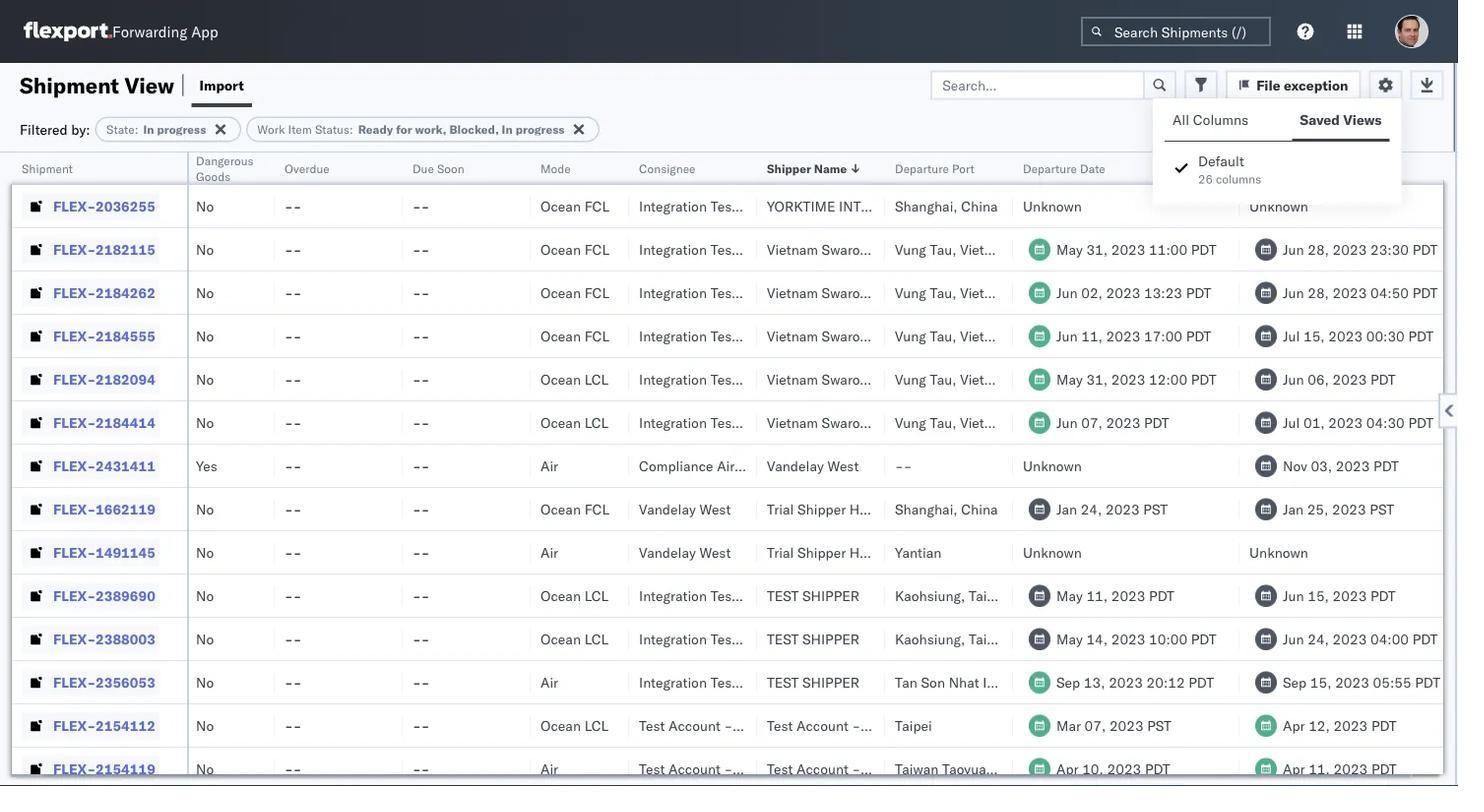 Task type: locate. For each thing, give the bounding box(es) containing it.
1 vertical spatial kaohsiung, taiwan
[[895, 631, 1013, 648]]

vung tau, vietnam for jun 11, 2023 17:00 pdt
[[895, 327, 1012, 345]]

shipment for shipment view
[[20, 71, 119, 98]]

kaohsiung, taiwan for may 14, 2023 10:00 pdt
[[895, 631, 1013, 648]]

3 resize handle column header from the left
[[379, 153, 403, 787]]

no for flex-2154112
[[196, 717, 214, 735]]

flex- for 1491145
[[53, 544, 96, 561]]

2023 down apr 12, 2023 pdt on the right of the page
[[1334, 761, 1368, 778]]

2 test from the top
[[767, 631, 799, 648]]

1 vertical spatial vandelay west
[[639, 501, 731, 518]]

01,
[[1304, 414, 1325, 431]]

1 horizontal spatial in
[[502, 122, 513, 137]]

pdt right 23:30
[[1413, 241, 1438, 258]]

11,
[[1082, 327, 1103, 345], [1087, 587, 1108, 605], [1309, 761, 1330, 778]]

7 flex- from the top
[[53, 457, 96, 475]]

2 kaohsiung, from the top
[[895, 631, 966, 648]]

1 may from the top
[[1057, 241, 1083, 258]]

resize handle column header for dangerous goods
[[251, 153, 275, 787]]

2023 left 05:55
[[1336, 674, 1370, 691]]

1 no from the top
[[196, 197, 214, 215]]

flex- for 2154119
[[53, 761, 96, 778]]

west for yantian
[[700, 544, 731, 561]]

ocean fcl for flex-2184555
[[541, 327, 610, 345]]

0 vertical spatial 11,
[[1082, 327, 1103, 345]]

jun for jun 11, 2023 17:00 pdt
[[1057, 327, 1078, 345]]

0 vertical spatial trial
[[767, 501, 794, 518]]

test
[[767, 587, 799, 605], [767, 631, 799, 648], [767, 674, 799, 691]]

0 horizontal spatial in
[[143, 122, 154, 137]]

test for may 11, 2023 pdt
[[767, 587, 799, 605]]

shipment up by:
[[20, 71, 119, 98]]

2 fcl from the top
[[585, 241, 610, 258]]

1 vietnam swarovski test from the top
[[767, 241, 914, 258]]

departure port button
[[885, 157, 994, 176]]

arrival
[[1250, 161, 1285, 176]]

1 28, from the top
[[1308, 241, 1330, 258]]

2 31, from the top
[[1087, 371, 1108, 388]]

5 flex- from the top
[[53, 371, 96, 388]]

2023 left 12:00
[[1112, 371, 1146, 388]]

apr 11, 2023 pdt
[[1283, 761, 1397, 778]]

3 ag from the top
[[832, 674, 851, 691]]

2 jan from the left
[[1283, 501, 1304, 518]]

columns
[[1216, 172, 1262, 187]]

2 28, from the top
[[1308, 284, 1330, 301]]

2 shanghai, from the top
[[895, 501, 958, 518]]

dangerous goods
[[196, 153, 254, 184]]

2 vietnam swarovski test from the top
[[767, 284, 914, 301]]

ag for may 14, 2023 10:00 pdt
[[832, 631, 851, 648]]

sep
[[1057, 674, 1081, 691], [1283, 674, 1307, 691]]

2023 left the 11:00
[[1112, 241, 1146, 258]]

3 vietnam swarovski test from the top
[[767, 327, 914, 345]]

2 vertical spatial 15,
[[1311, 674, 1332, 691]]

2 vertical spatial west
[[700, 544, 731, 561]]

1 vertical spatial test
[[767, 631, 799, 648]]

1 ocean from the top
[[541, 197, 581, 215]]

filtered
[[20, 121, 68, 138]]

1 sep from the left
[[1057, 674, 1081, 691]]

progress up dangerous
[[157, 122, 206, 137]]

departure left the port
[[895, 161, 949, 176]]

1 vertical spatial west
[[700, 501, 731, 518]]

unknown for yantian
[[1023, 544, 1082, 561]]

flex- down flex-2389690 button
[[53, 631, 96, 648]]

all
[[1173, 111, 1190, 129]]

1 in from the left
[[143, 122, 154, 137]]

3 ocean from the top
[[541, 284, 581, 301]]

1 integration test account - on ag from the top
[[639, 587, 851, 605]]

test shipper for may 14, 2023 10:00 pdt
[[767, 631, 860, 648]]

0 vertical spatial 15,
[[1304, 327, 1325, 345]]

may up jun 07, 2023 pdt
[[1057, 371, 1083, 388]]

china for trial shipper hector
[[962, 501, 998, 518]]

0 vertical spatial kaohsiung, taiwan
[[895, 587, 1013, 605]]

flex- down flex-2356053 button
[[53, 717, 96, 735]]

8 flex- from the top
[[53, 501, 96, 518]]

31, for may 31, 2023 11:00 pdt
[[1087, 241, 1108, 258]]

2023 for jul 01, 2023 04:30 pdt
[[1329, 414, 1363, 431]]

compliance  air shipper
[[639, 457, 787, 475]]

5 lcl from the top
[[585, 717, 609, 735]]

3 test shipper from the top
[[767, 674, 860, 691]]

1 vertical spatial integration test account - on ag
[[639, 631, 851, 648]]

0 horizontal spatial progress
[[157, 122, 206, 137]]

2023 up may 11, 2023 pdt
[[1106, 501, 1140, 518]]

2023 right the 02,
[[1107, 284, 1141, 301]]

2 no from the top
[[196, 241, 214, 258]]

integration for sep 13, 2023 20:12 pdt
[[639, 674, 707, 691]]

0 vertical spatial hector
[[850, 501, 892, 518]]

sep up apr 12, 2023 pdt on the right of the page
[[1283, 674, 1307, 691]]

4 may from the top
[[1057, 631, 1083, 648]]

31, for may 31, 2023 12:00 pdt
[[1087, 371, 1108, 388]]

2 vertical spatial vandelay
[[639, 544, 696, 561]]

flex- down flex-2182094 button at the left
[[53, 414, 96, 431]]

1 vertical spatial shipper
[[803, 631, 860, 648]]

taipei
[[895, 717, 932, 735]]

in right state
[[143, 122, 154, 137]]

flex- down flex-2184555 "button"
[[53, 371, 96, 388]]

flex- down flex-2431411 button
[[53, 501, 96, 518]]

2 integration from the top
[[639, 587, 707, 605]]

2 vertical spatial ag
[[832, 674, 851, 691]]

2 test shipper from the top
[[767, 631, 860, 648]]

flex- for 2182094
[[53, 371, 96, 388]]

07, right mar
[[1085, 717, 1106, 735]]

air for integration test account - on ag
[[541, 674, 559, 691]]

apr left 12,
[[1283, 717, 1306, 735]]

0 horizontal spatial date
[[1080, 161, 1106, 176]]

5 ocean fcl from the top
[[541, 501, 610, 518]]

consignee button
[[629, 157, 738, 176]]

departure port
[[895, 161, 975, 176]]

ocean fcl for flex-2036255
[[541, 197, 610, 215]]

28, up jul 15, 2023 00:30 pdt
[[1308, 284, 1330, 301]]

0 horizontal spatial 24,
[[1081, 501, 1102, 518]]

departure for departure port
[[895, 161, 949, 176]]

5 fcl from the top
[[585, 501, 610, 518]]

4 vung from the top
[[895, 371, 927, 388]]

apr down apr 12, 2023 pdt on the right of the page
[[1283, 761, 1306, 778]]

no for flex-2182094
[[196, 371, 214, 388]]

2 vertical spatial test
[[767, 674, 799, 691]]

date
[[1080, 161, 1106, 176], [1288, 161, 1313, 176]]

no for flex-2182115
[[196, 241, 214, 258]]

ocean for flex-2036255
[[541, 197, 581, 215]]

2 vertical spatial test shipper
[[767, 674, 860, 691]]

1 trial from the top
[[767, 501, 794, 518]]

shipper
[[803, 587, 860, 605], [803, 631, 860, 648], [803, 674, 860, 691]]

1 lcl from the top
[[585, 371, 609, 388]]

13,
[[1084, 674, 1106, 691]]

ocean fcl
[[541, 197, 610, 215], [541, 241, 610, 258], [541, 284, 610, 301], [541, 327, 610, 345], [541, 501, 610, 518]]

2023 right 10,
[[1108, 761, 1142, 778]]

jun down jun 02, 2023 13:23 pdt
[[1057, 327, 1078, 345]]

0 vertical spatial kaohsiung,
[[895, 587, 966, 605]]

jun up jul 15, 2023 00:30 pdt
[[1283, 284, 1305, 301]]

status
[[315, 122, 350, 137]]

resize handle column header
[[163, 153, 187, 787], [251, 153, 275, 787], [379, 153, 403, 787], [507, 153, 531, 787], [606, 153, 629, 787], [734, 153, 757, 787], [862, 153, 885, 787], [990, 153, 1013, 787], [1216, 153, 1240, 787], [1443, 153, 1459, 787]]

24, down jun 07, 2023 pdt
[[1081, 501, 1102, 518]]

flex-2389690 button
[[22, 583, 159, 610]]

jun left "06," at the right of page
[[1283, 371, 1305, 388]]

4 tau, from the top
[[930, 371, 957, 388]]

flex- for 2389690
[[53, 587, 96, 605]]

state : in progress
[[106, 122, 206, 137]]

1 ag from the top
[[832, 587, 851, 605]]

2 vung tau, vietnam from the top
[[895, 284, 1012, 301]]

shipper name button
[[757, 157, 866, 176]]

1 vertical spatial 28,
[[1308, 284, 1330, 301]]

trial for yantian
[[767, 544, 794, 561]]

resize handle column header for departure port
[[990, 153, 1013, 787]]

3 may from the top
[[1057, 587, 1083, 605]]

shipper name
[[767, 161, 847, 176]]

flex- down the flex-1662119 button
[[53, 544, 96, 561]]

flex- down flex-2182115 button
[[53, 284, 96, 301]]

flex-2431411
[[53, 457, 155, 475]]

4 no from the top
[[196, 327, 214, 345]]

may 31, 2023 11:00 pdt
[[1057, 241, 1217, 258]]

14 flex- from the top
[[53, 761, 96, 778]]

--
[[285, 197, 302, 215], [413, 197, 430, 215], [285, 241, 302, 258], [413, 241, 430, 258], [285, 284, 302, 301], [413, 284, 430, 301], [285, 327, 302, 345], [413, 327, 430, 345], [285, 371, 302, 388], [413, 371, 430, 388], [285, 414, 302, 431], [413, 414, 430, 431], [285, 457, 302, 475], [413, 457, 430, 475], [895, 457, 912, 475], [285, 501, 302, 518], [413, 501, 430, 518], [285, 544, 302, 561], [413, 544, 430, 561], [285, 587, 302, 605], [413, 587, 430, 605], [285, 631, 302, 648], [413, 631, 430, 648], [285, 674, 302, 691], [413, 674, 430, 691], [285, 717, 302, 735], [413, 717, 430, 735], [285, 761, 302, 778], [413, 761, 430, 778]]

4 fcl from the top
[[585, 327, 610, 345]]

flex- down flex-2388003 button
[[53, 674, 96, 691]]

no for flex-2184414
[[196, 414, 214, 431]]

2023 for jun 24, 2023 04:00 pdt
[[1333, 631, 1367, 648]]

1 vertical spatial 07,
[[1085, 717, 1106, 735]]

0 vertical spatial 07,
[[1082, 414, 1103, 431]]

11 no from the top
[[196, 674, 214, 691]]

0 horizontal spatial departure
[[895, 161, 949, 176]]

departure
[[895, 161, 949, 176], [1023, 161, 1077, 176]]

1 vertical spatial shanghai,
[[895, 501, 958, 518]]

forwarding
[[112, 22, 187, 41]]

0 vertical spatial trial shipper hector
[[767, 501, 892, 518]]

15, up jun 24, 2023 04:00 pdt
[[1308, 587, 1330, 605]]

1 vertical spatial china
[[962, 501, 998, 518]]

0 vertical spatial shipment
[[20, 71, 119, 98]]

13 flex- from the top
[[53, 717, 96, 735]]

trial shipper hector for shanghai, china
[[767, 501, 892, 518]]

yorktime
[[767, 197, 836, 215]]

1 vertical spatial shanghai, china
[[895, 501, 998, 518]]

flex-2356053 button
[[22, 669, 159, 697]]

5 resize handle column header from the left
[[606, 153, 629, 787]]

3 integration from the top
[[639, 631, 707, 648]]

integration test account - on ag
[[639, 587, 851, 605], [639, 631, 851, 648], [639, 674, 851, 691]]

1 vertical spatial 31,
[[1087, 371, 1108, 388]]

1 china from the top
[[962, 197, 998, 215]]

vung tau, vietnam for may 31, 2023 11:00 pdt
[[895, 241, 1012, 258]]

1 horizontal spatial date
[[1288, 161, 1313, 176]]

1 vertical spatial trial
[[767, 544, 794, 561]]

28, up jun 28, 2023 04:50 pdt
[[1308, 241, 1330, 258]]

on for may 14, 2023 10:00 pdt
[[808, 631, 829, 648]]

item
[[288, 122, 312, 137]]

date right arrival
[[1288, 161, 1313, 176]]

2 ocean from the top
[[541, 241, 581, 258]]

2023 for jun 15, 2023 pdt
[[1333, 587, 1367, 605]]

0 vertical spatial china
[[962, 197, 998, 215]]

0 vertical spatial test shipper
[[767, 587, 860, 605]]

pst down 20:12
[[1148, 717, 1172, 735]]

taiwan for may 11, 2023 pdt
[[969, 587, 1013, 605]]

2 hector from the top
[[850, 544, 892, 561]]

jun down jun 15, 2023 pdt
[[1283, 631, 1305, 648]]

test shipper
[[767, 587, 860, 605], [767, 631, 860, 648], [767, 674, 860, 691]]

no for flex-2388003
[[196, 631, 214, 648]]

1 vertical spatial on
[[808, 631, 829, 648]]

unknown for shanghai, china
[[1023, 197, 1082, 215]]

2023 right 25, in the right of the page
[[1333, 501, 1367, 518]]

work item status : ready for work, blocked, in progress
[[257, 122, 565, 137]]

: down view
[[135, 122, 138, 137]]

11, for jun
[[1082, 327, 1103, 345]]

2 ag from the top
[[832, 631, 851, 648]]

jun for jun 28, 2023 23:30 pdt
[[1283, 241, 1305, 258]]

jan for jan 24, 2023 pst
[[1057, 501, 1078, 518]]

1 vertical spatial test shipper
[[767, 631, 860, 648]]

ocean for flex-1662119
[[541, 501, 581, 518]]

4 swarovski from the top
[[822, 371, 885, 388]]

15,
[[1304, 327, 1325, 345], [1308, 587, 1330, 605], [1311, 674, 1332, 691]]

2 : from the left
[[350, 122, 353, 137]]

ocean for flex-2389690
[[541, 587, 581, 605]]

progress up mode
[[516, 122, 565, 137]]

4 ocean fcl from the top
[[541, 327, 610, 345]]

11, for may
[[1087, 587, 1108, 605]]

4 ocean lcl from the top
[[541, 631, 609, 648]]

arrival date
[[1250, 161, 1313, 176]]

vandelay west
[[767, 457, 859, 475], [639, 501, 731, 518], [639, 544, 731, 561]]

1 hector from the top
[[850, 501, 892, 518]]

hector
[[850, 501, 892, 518], [850, 544, 892, 561]]

mode button
[[531, 157, 610, 176]]

unknown up jan 24, 2023 pst
[[1023, 457, 1082, 475]]

2023 down sep 13, 2023 20:12 pdt
[[1110, 717, 1144, 735]]

2154112
[[96, 717, 155, 735]]

0 horizontal spatial :
[[135, 122, 138, 137]]

4 vietnam swarovski test from the top
[[767, 371, 914, 388]]

shipment
[[20, 71, 119, 98], [22, 161, 73, 176]]

2023 left 23:30
[[1333, 241, 1367, 258]]

1 vertical spatial shipment
[[22, 161, 73, 176]]

5 vung from the top
[[895, 414, 927, 431]]

1 vertical spatial taiwan
[[969, 631, 1013, 648]]

3 lcl from the top
[[585, 587, 609, 605]]

0 vertical spatial shanghai,
[[895, 197, 958, 215]]

0 vertical spatial 28,
[[1308, 241, 1330, 258]]

1 horizontal spatial jan
[[1283, 501, 1304, 518]]

unknown down arrival date
[[1250, 197, 1309, 215]]

1 vertical spatial hector
[[850, 544, 892, 561]]

ocean for flex-2388003
[[541, 631, 581, 648]]

no for flex-2389690
[[196, 587, 214, 605]]

1 vertical spatial kaohsiung,
[[895, 631, 966, 648]]

2023 left 17:00 at the top right of page
[[1107, 327, 1141, 345]]

forwarding app link
[[24, 22, 218, 41]]

1 jul from the top
[[1283, 327, 1300, 345]]

shipment down filtered
[[22, 161, 73, 176]]

date up may 31, 2023 11:00 pdt
[[1080, 161, 1106, 176]]

0 vertical spatial test
[[767, 587, 799, 605]]

yorktime international
[[767, 197, 946, 215]]

flex-2388003 button
[[22, 626, 159, 653]]

0 vertical spatial jul
[[1283, 327, 1300, 345]]

date for arrival date
[[1288, 161, 1313, 176]]

0 vertical spatial shanghai, china
[[895, 197, 998, 215]]

jun down may 31, 2023 12:00 pdt
[[1057, 414, 1078, 431]]

2023
[[1112, 241, 1146, 258], [1333, 241, 1367, 258], [1107, 284, 1141, 301], [1333, 284, 1367, 301], [1107, 327, 1141, 345], [1329, 327, 1363, 345], [1112, 371, 1146, 388], [1333, 371, 1367, 388], [1107, 414, 1141, 431], [1329, 414, 1363, 431], [1336, 457, 1370, 475], [1106, 501, 1140, 518], [1333, 501, 1367, 518], [1112, 587, 1146, 605], [1333, 587, 1367, 605], [1112, 631, 1146, 648], [1333, 631, 1367, 648], [1109, 674, 1143, 691], [1336, 674, 1370, 691], [1110, 717, 1144, 735], [1334, 717, 1368, 735], [1108, 761, 1142, 778], [1334, 761, 1368, 778]]

jun up jun 28, 2023 04:50 pdt
[[1283, 241, 1305, 258]]

pst down nov 03, 2023 pdt
[[1370, 501, 1395, 518]]

2 trial shipper hector from the top
[[767, 544, 892, 561]]

test shipper for may 11, 2023 pdt
[[767, 587, 860, 605]]

0 horizontal spatial jan
[[1057, 501, 1078, 518]]

3 vung tau, vietnam from the top
[[895, 327, 1012, 345]]

2 may from the top
[[1057, 371, 1083, 388]]

10,
[[1083, 761, 1104, 778]]

may
[[1057, 241, 1083, 258], [1057, 371, 1083, 388], [1057, 587, 1083, 605], [1057, 631, 1083, 648]]

4 flex- from the top
[[53, 327, 96, 345]]

flexport. image
[[24, 22, 112, 41]]

pdt right 05:55
[[1416, 674, 1441, 691]]

4 resize handle column header from the left
[[507, 153, 531, 787]]

may up may 14, 2023 10:00 pdt
[[1057, 587, 1083, 605]]

resize handle column header for mode
[[606, 153, 629, 787]]

2023 right 13,
[[1109, 674, 1143, 691]]

arrival date button
[[1240, 157, 1447, 176]]

1 on from the top
[[808, 587, 829, 605]]

31, up the 02,
[[1087, 241, 1108, 258]]

0 vertical spatial vandelay west
[[767, 457, 859, 475]]

flex- down flex-2184262 button
[[53, 327, 96, 345]]

6 ocean from the top
[[541, 414, 581, 431]]

2 flex- from the top
[[53, 241, 96, 258]]

2023 right 12,
[[1334, 717, 1368, 735]]

2388003
[[96, 631, 155, 648]]

2 departure from the left
[[1023, 161, 1077, 176]]

11, up 14,
[[1087, 587, 1108, 605]]

1 horizontal spatial departure
[[1023, 161, 1077, 176]]

ocean lcl for flex-2182094
[[541, 371, 609, 388]]

9 ocean from the top
[[541, 631, 581, 648]]

2 shipper from the top
[[803, 631, 860, 648]]

1 vertical spatial jul
[[1283, 414, 1300, 431]]

flex-2182094 button
[[22, 366, 159, 393]]

departure down search... text box on the right of the page
[[1023, 161, 1077, 176]]

shanghai, china down departure port
[[895, 197, 998, 215]]

5 vung tau, vietnam from the top
[[895, 414, 1012, 431]]

12:00
[[1149, 371, 1188, 388]]

3 no from the top
[[196, 284, 214, 301]]

1 31, from the top
[[1087, 241, 1108, 258]]

2356053
[[96, 674, 155, 691]]

2023 right 01,
[[1329, 414, 1363, 431]]

2023 for may 14, 2023 10:00 pdt
[[1112, 631, 1146, 648]]

jan for jan 25, 2023 pst
[[1283, 501, 1304, 518]]

flex- for 2184262
[[53, 284, 96, 301]]

china
[[962, 197, 998, 215], [962, 501, 998, 518]]

shanghai,
[[895, 197, 958, 215], [895, 501, 958, 518]]

1 horizontal spatial progress
[[516, 122, 565, 137]]

jun 07, 2023 pdt
[[1057, 414, 1170, 431]]

5 ocean from the top
[[541, 371, 581, 388]]

integration for may 11, 2023 pdt
[[639, 587, 707, 605]]

1 horizontal spatial sep
[[1283, 674, 1307, 691]]

jul 15, 2023 00:30 pdt
[[1283, 327, 1434, 345]]

2 lcl from the top
[[585, 414, 609, 431]]

2 date from the left
[[1288, 161, 1313, 176]]

on
[[808, 587, 829, 605], [808, 631, 829, 648], [808, 674, 829, 691]]

1 vung tau, vietnam from the top
[[895, 241, 1012, 258]]

11 flex- from the top
[[53, 631, 96, 648]]

trial shipper hector for yantian
[[767, 544, 892, 561]]

: left ready
[[350, 122, 353, 137]]

pdt down 12:00
[[1144, 414, 1170, 431]]

1 vertical spatial vandelay
[[639, 501, 696, 518]]

1 vertical spatial 24,
[[1308, 631, 1330, 648]]

shanghai, up the yantian
[[895, 501, 958, 518]]

resize handle column header for consignee
[[734, 153, 757, 787]]

fcl for jun 02, 2023 13:23 pdt
[[585, 284, 610, 301]]

lcl for flex-2388003
[[585, 631, 609, 648]]

1 swarovski from the top
[[822, 241, 885, 258]]

tau,
[[930, 241, 957, 258], [930, 284, 957, 301], [930, 327, 957, 345], [930, 371, 957, 388], [930, 414, 957, 431]]

vung tau, vietnam for jun 02, 2023 13:23 pdt
[[895, 284, 1012, 301]]

1 horizontal spatial :
[[350, 122, 353, 137]]

pdt up 04:00
[[1371, 587, 1396, 605]]

0 horizontal spatial sep
[[1057, 674, 1081, 691]]

5 ocean lcl from the top
[[541, 717, 609, 735]]

3 swarovski from the top
[[822, 327, 885, 345]]

flex- down flex-2154112 button
[[53, 761, 96, 778]]

14,
[[1087, 631, 1108, 648]]

11, down the 02,
[[1082, 327, 1103, 345]]

1 vertical spatial 15,
[[1308, 587, 1330, 605]]

flex-2182115
[[53, 241, 155, 258]]

flex- for 2431411
[[53, 457, 96, 475]]

pdt right the 00:30
[[1409, 327, 1434, 345]]

17:00
[[1144, 327, 1183, 345]]

no for flex-1491145
[[196, 544, 214, 561]]

2023 right 14,
[[1112, 631, 1146, 648]]

2 vertical spatial vandelay west
[[639, 544, 731, 561]]

2023 down may 31, 2023 12:00 pdt
[[1107, 414, 1141, 431]]

0 vertical spatial 24,
[[1081, 501, 1102, 518]]

8 ocean from the top
[[541, 587, 581, 605]]

1 vertical spatial 11,
[[1087, 587, 1108, 605]]

file exception
[[1257, 76, 1349, 94]]

2 shanghai, china from the top
[[895, 501, 998, 518]]

31, up jun 07, 2023 pdt
[[1087, 371, 1108, 388]]

2 vung from the top
[[895, 284, 927, 301]]

0 vertical spatial 31,
[[1087, 241, 1108, 258]]

compliance
[[639, 457, 714, 475]]

2 vertical spatial shipper
[[803, 674, 860, 691]]

work,
[[415, 122, 447, 137]]

1 vertical spatial trial shipper hector
[[767, 544, 892, 561]]

3 fcl from the top
[[585, 284, 610, 301]]

15, up "06," at the right of page
[[1304, 327, 1325, 345]]

2 resize handle column header from the left
[[251, 153, 275, 787]]

5 swarovski from the top
[[822, 414, 885, 431]]

pdt right 17:00 at the top right of page
[[1186, 327, 1212, 345]]

9 resize handle column header from the left
[[1216, 153, 1240, 787]]

may up the 02,
[[1057, 241, 1083, 258]]

2023 for jun 02, 2023 13:23 pdt
[[1107, 284, 1141, 301]]

0 vertical spatial vandelay
[[767, 457, 824, 475]]

shipment inside button
[[22, 161, 73, 176]]

2023 right 03,
[[1336, 457, 1370, 475]]

0 vertical spatial on
[[808, 587, 829, 605]]

2023 for jun 28, 2023 23:30 pdt
[[1333, 241, 1367, 258]]

6 no from the top
[[196, 414, 214, 431]]

flex- inside button
[[53, 674, 96, 691]]

in right blocked,
[[502, 122, 513, 137]]

ag
[[832, 587, 851, 605], [832, 631, 851, 648], [832, 674, 851, 691]]

1 vertical spatial ag
[[832, 631, 851, 648]]

hector for yantian
[[850, 544, 892, 561]]

2023 left 04:00
[[1333, 631, 1367, 648]]

8 no from the top
[[196, 544, 214, 561]]

1 kaohsiung, taiwan from the top
[[895, 587, 1013, 605]]

2 ocean lcl from the top
[[541, 414, 609, 431]]

unknown down jan 24, 2023 pst
[[1023, 544, 1082, 561]]

may for may 31, 2023 12:00 pdt
[[1057, 371, 1083, 388]]

unknown down departure date
[[1023, 197, 1082, 215]]

flex- down flex-2184414 button
[[53, 457, 96, 475]]

0 vertical spatial integration test account - on ag
[[639, 587, 851, 605]]

0 vertical spatial shipper
[[803, 587, 860, 605]]

apr left 10,
[[1057, 761, 1079, 778]]

24, for jun
[[1308, 631, 1330, 648]]

pst up may 11, 2023 pdt
[[1144, 501, 1168, 518]]

vung tau, vietnam for may 31, 2023 12:00 pdt
[[895, 371, 1012, 388]]

15, up 12,
[[1311, 674, 1332, 691]]

import button
[[192, 63, 252, 107]]

jun left the 02,
[[1057, 284, 1078, 301]]

shanghai, down departure port
[[895, 197, 958, 215]]

1 departure from the left
[[895, 161, 949, 176]]

shipper for may 14, 2023 10:00 pdt
[[803, 631, 860, 648]]

0 vertical spatial ag
[[832, 587, 851, 605]]

vung tau, vietnam for jun 07, 2023 pdt
[[895, 414, 1012, 431]]

2 vertical spatial integration test account - on ag
[[639, 674, 851, 691]]

flex- inside "button"
[[53, 327, 96, 345]]

Search Shipments (/) text field
[[1081, 17, 1271, 46]]

2 in from the left
[[502, 122, 513, 137]]

0 vertical spatial west
[[828, 457, 859, 475]]

flex- down flex-1491145 button
[[53, 587, 96, 605]]

2 vertical spatial 11,
[[1309, 761, 1330, 778]]

vung
[[895, 241, 927, 258], [895, 284, 927, 301], [895, 327, 927, 345], [895, 371, 927, 388], [895, 414, 927, 431]]

2023 left the 00:30
[[1329, 327, 1363, 345]]

0 vertical spatial taiwan
[[969, 587, 1013, 605]]

07, down may 31, 2023 12:00 pdt
[[1082, 414, 1103, 431]]

pdt right 20:12
[[1189, 674, 1214, 691]]

2023 up may 14, 2023 10:00 pdt
[[1112, 587, 1146, 605]]

trial for shanghai, china
[[767, 501, 794, 518]]

1 kaohsiung, from the top
[[895, 587, 966, 605]]

shanghai, china up the yantian
[[895, 501, 998, 518]]

5 no from the top
[[196, 371, 214, 388]]

flex- down the shipment button in the left of the page
[[53, 197, 96, 215]]

2 vertical spatial on
[[808, 674, 829, 691]]

pst for jan 24, 2023 pst
[[1144, 501, 1168, 518]]

1 horizontal spatial 24,
[[1308, 631, 1330, 648]]

in
[[143, 122, 154, 137], [502, 122, 513, 137]]

apr
[[1283, 717, 1306, 735], [1057, 761, 1079, 778], [1283, 761, 1306, 778]]

7 no from the top
[[196, 501, 214, 518]]

vietnam swarovski test for may 31, 2023 11:00 pdt
[[767, 241, 914, 258]]

3 ocean lcl from the top
[[541, 587, 609, 605]]

jun for jun 06, 2023 pdt
[[1283, 371, 1305, 388]]

view
[[125, 71, 174, 98]]



Task type: describe. For each thing, give the bounding box(es) containing it.
04:00
[[1371, 631, 1409, 648]]

for
[[396, 122, 412, 137]]

2182115
[[96, 241, 155, 258]]

pdt right "13:23"
[[1186, 284, 1212, 301]]

1 progress from the left
[[157, 122, 206, 137]]

app
[[191, 22, 218, 41]]

tau, for jun 07, 2023 pdt
[[930, 414, 957, 431]]

06,
[[1308, 371, 1330, 388]]

26
[[1199, 172, 1213, 187]]

jun 02, 2023 13:23 pdt
[[1057, 284, 1212, 301]]

by:
[[71, 121, 90, 138]]

apr for apr 11, 2023 pdt
[[1283, 761, 1306, 778]]

china for yorktime international
[[962, 197, 998, 215]]

ag for sep 13, 2023 20:12 pdt
[[832, 674, 851, 691]]

2431411
[[96, 457, 155, 475]]

1662119
[[96, 501, 155, 518]]

yantian
[[895, 544, 942, 561]]

2184414
[[96, 414, 155, 431]]

jan 24, 2023 pst
[[1057, 501, 1168, 518]]

2023 for jan 24, 2023 pst
[[1106, 501, 1140, 518]]

apr for apr 10, 2023 pdt
[[1057, 761, 1079, 778]]

pdt up 04:30
[[1371, 371, 1396, 388]]

departure date button
[[1013, 157, 1220, 176]]

flex-1491145
[[53, 544, 155, 561]]

due soon
[[413, 161, 465, 176]]

04:50
[[1371, 284, 1409, 301]]

lcl for flex-2154112
[[585, 717, 609, 735]]

pdt right 04:30
[[1409, 414, 1434, 431]]

resize handle column header for shipper name
[[862, 153, 885, 787]]

shanghai, china for yorktime international
[[895, 197, 998, 215]]

pdt down mar 07, 2023 pst
[[1145, 761, 1171, 778]]

pdt right 04:00
[[1413, 631, 1438, 648]]

pdt right 10:00
[[1191, 631, 1217, 648]]

flex-2356053
[[53, 674, 155, 691]]

05:55
[[1373, 674, 1412, 691]]

may for may 11, 2023 pdt
[[1057, 587, 1083, 605]]

ocean fcl for flex-2184262
[[541, 284, 610, 301]]

integration test account - boden
[[639, 197, 848, 215]]

jun 28, 2023 04:50 pdt
[[1283, 284, 1438, 301]]

pdt down apr 12, 2023 pdt on the right of the page
[[1372, 761, 1397, 778]]

state
[[106, 122, 135, 137]]

nov 03, 2023 pdt
[[1283, 457, 1399, 475]]

may for may 14, 2023 10:00 pdt
[[1057, 631, 1083, 648]]

due
[[413, 161, 434, 176]]

ocean lcl for flex-2154112
[[541, 717, 609, 735]]

2036255
[[96, 197, 155, 215]]

ocean lcl for flex-2388003
[[541, 631, 609, 648]]

flex- for 2356053
[[53, 674, 96, 691]]

23:30
[[1371, 241, 1409, 258]]

flex-2182115 button
[[22, 236, 159, 263]]

no for flex-2184555
[[196, 327, 214, 345]]

overdue
[[285, 161, 330, 176]]

integration test account - on ag for sep 13, 2023 20:12 pdt
[[639, 674, 851, 691]]

2023 for jan 25, 2023 pst
[[1333, 501, 1367, 518]]

mar 07, 2023 pst
[[1057, 717, 1172, 735]]

2023 for may 31, 2023 12:00 pdt
[[1112, 371, 1146, 388]]

2023 for may 31, 2023 11:00 pdt
[[1112, 241, 1146, 258]]

2023 for apr 12, 2023 pdt
[[1334, 717, 1368, 735]]

vandelay west for yantian
[[639, 544, 731, 561]]

shanghai, for yorktime international
[[895, 197, 958, 215]]

soon
[[437, 161, 465, 176]]

flex- for 2154112
[[53, 717, 96, 735]]

00:30
[[1367, 327, 1405, 345]]

vung for jun 11, 2023 17:00 pdt
[[895, 327, 927, 345]]

shipper for sep 13, 2023 20:12 pdt
[[803, 674, 860, 691]]

07, for mar
[[1085, 717, 1106, 735]]

flex- for 2184414
[[53, 414, 96, 431]]

ocean for flex-2184555
[[541, 327, 581, 345]]

2184262
[[96, 284, 155, 301]]

consignee
[[639, 161, 696, 176]]

flex-2154119
[[53, 761, 155, 778]]

15, for jul
[[1304, 327, 1325, 345]]

lcl for flex-2389690
[[585, 587, 609, 605]]

jun 28, 2023 23:30 pdt
[[1283, 241, 1438, 258]]

1 : from the left
[[135, 122, 138, 137]]

flex-2036255 button
[[22, 193, 159, 220]]

tau, for may 31, 2023 11:00 pdt
[[930, 241, 957, 258]]

ocean for flex-2182094
[[541, 371, 581, 388]]

flex-2184262 button
[[22, 279, 159, 307]]

13:23
[[1144, 284, 1183, 301]]

flex- for 2184555
[[53, 327, 96, 345]]

2389690
[[96, 587, 155, 605]]

goods
[[196, 169, 231, 184]]

no for flex-2184262
[[196, 284, 214, 301]]

mar
[[1057, 717, 1081, 735]]

pdt down 05:55
[[1372, 717, 1397, 735]]

dangerous goods button
[[186, 149, 267, 184]]

nov
[[1283, 457, 1308, 475]]

flex-1491145 button
[[22, 539, 159, 567]]

28, for jun 28, 2023 04:50 pdt
[[1308, 284, 1330, 301]]

fcl for jun 11, 2023 17:00 pdt
[[585, 327, 610, 345]]

ocean for flex-2184414
[[541, 414, 581, 431]]

10:00
[[1149, 631, 1188, 648]]

integration test account - on ag for may 11, 2023 pdt
[[639, 587, 851, 605]]

vietnam swarovski test for jun 02, 2023 13:23 pdt
[[767, 284, 914, 301]]

shanghai, for trial shipper hector
[[895, 501, 958, 518]]

25,
[[1308, 501, 1329, 518]]

2 progress from the left
[[516, 122, 565, 137]]

jul 01, 2023 04:30 pdt
[[1283, 414, 1434, 431]]

2023 for apr 11, 2023 pdt
[[1334, 761, 1368, 778]]

tau, for jun 02, 2023 13:23 pdt
[[930, 284, 957, 301]]

shipment button
[[12, 157, 167, 176]]

shanghai, china for trial shipper hector
[[895, 501, 998, 518]]

vietnam swarovski test for may 31, 2023 12:00 pdt
[[767, 371, 914, 388]]

filtered by:
[[20, 121, 90, 138]]

jun 15, 2023 pdt
[[1283, 587, 1396, 605]]

vung for jun 02, 2023 13:23 pdt
[[895, 284, 927, 301]]

ocean fcl for flex-2182115
[[541, 241, 610, 258]]

pdt right 04:50
[[1413, 284, 1438, 301]]

2023 for sep 13, 2023 20:12 pdt
[[1109, 674, 1143, 691]]

ag for may 11, 2023 pdt
[[832, 587, 851, 605]]

all columns
[[1173, 111, 1249, 129]]

vung for may 31, 2023 12:00 pdt
[[895, 371, 927, 388]]

swarovski for jun 07, 2023 pdt
[[822, 414, 885, 431]]

may 31, 2023 12:00 pdt
[[1057, 371, 1217, 388]]

02,
[[1082, 284, 1103, 301]]

flex-2184414
[[53, 414, 155, 431]]

flex-2154119 button
[[22, 756, 159, 783]]

no for flex-2036255
[[196, 197, 214, 215]]

sep for sep 15, 2023 05:55 pdt
[[1283, 674, 1307, 691]]

departure date
[[1023, 161, 1106, 176]]

jul for jul 15, 2023 00:30 pdt
[[1283, 327, 1300, 345]]

shipper for may 11, 2023 pdt
[[803, 587, 860, 605]]

28, for jun 28, 2023 23:30 pdt
[[1308, 241, 1330, 258]]

pdt down 04:30
[[1374, 457, 1399, 475]]

ocean fcl for flex-1662119
[[541, 501, 610, 518]]

pdt up 10:00
[[1149, 587, 1175, 605]]

import
[[199, 76, 244, 94]]

flex-2154112 button
[[22, 713, 159, 740]]

sep 15, 2023 05:55 pdt
[[1283, 674, 1441, 691]]

1 integration from the top
[[639, 197, 707, 215]]

no for flex-2154119
[[196, 761, 214, 778]]

may 14, 2023 10:00 pdt
[[1057, 631, 1217, 648]]

file
[[1257, 76, 1281, 94]]

jun for jun 28, 2023 04:50 pdt
[[1283, 284, 1305, 301]]

forwarding app
[[112, 22, 218, 41]]

12,
[[1309, 717, 1330, 735]]

swarovski for jun 02, 2023 13:23 pdt
[[822, 284, 885, 301]]

15, for sep
[[1311, 674, 1332, 691]]

sep for sep 13, 2023 20:12 pdt
[[1057, 674, 1081, 691]]

Search... text field
[[931, 70, 1146, 100]]

resize handle column header for shipment
[[163, 153, 187, 787]]

vung for may 31, 2023 11:00 pdt
[[895, 241, 927, 258]]

taiwan for may 14, 2023 10:00 pdt
[[969, 631, 1013, 648]]

may for may 31, 2023 11:00 pdt
[[1057, 241, 1083, 258]]

jul for jul 01, 2023 04:30 pdt
[[1283, 414, 1300, 431]]

apr 10, 2023 pdt
[[1057, 761, 1171, 778]]

shipper inside button
[[767, 161, 811, 176]]

flex-2154112
[[53, 717, 155, 735]]

jun 11, 2023 17:00 pdt
[[1057, 327, 1212, 345]]

flex-2388003
[[53, 631, 155, 648]]

jan 25, 2023 pst
[[1283, 501, 1395, 518]]

flex-2389690
[[53, 587, 155, 605]]

test for may 14, 2023 10:00 pdt
[[767, 631, 799, 648]]

2154119
[[96, 761, 155, 778]]

saved views
[[1300, 111, 1382, 129]]

west for shanghai, china
[[700, 501, 731, 518]]

11, for apr
[[1309, 761, 1330, 778]]

vung for jun 07, 2023 pdt
[[895, 414, 927, 431]]

shipment view
[[20, 71, 174, 98]]

date for departure date
[[1080, 161, 1106, 176]]

jun for jun 24, 2023 04:00 pdt
[[1283, 631, 1305, 648]]

yes
[[196, 457, 217, 475]]

ocean lcl for flex-2389690
[[541, 587, 609, 605]]

port
[[952, 161, 975, 176]]

1 fcl from the top
[[585, 197, 610, 215]]

10 resize handle column header from the left
[[1443, 153, 1459, 787]]

jun 06, 2023 pdt
[[1283, 371, 1396, 388]]

flex-2182094
[[53, 371, 155, 388]]

pdt right the 11:00
[[1191, 241, 1217, 258]]

unknown down 25, in the right of the page
[[1250, 544, 1309, 561]]

on for may 11, 2023 pdt
[[808, 587, 829, 605]]

pdt right 12:00
[[1191, 371, 1217, 388]]

2023 for jun 28, 2023 04:50 pdt
[[1333, 284, 1367, 301]]

international
[[839, 197, 946, 215]]

shipment for shipment
[[22, 161, 73, 176]]

default 26 columns
[[1199, 153, 1262, 187]]

flex-1662119 button
[[22, 496, 159, 523]]

2182094
[[96, 371, 155, 388]]

apr 12, 2023 pdt
[[1283, 717, 1397, 735]]



Task type: vqa. For each thing, say whether or not it's contained in the screenshot.


